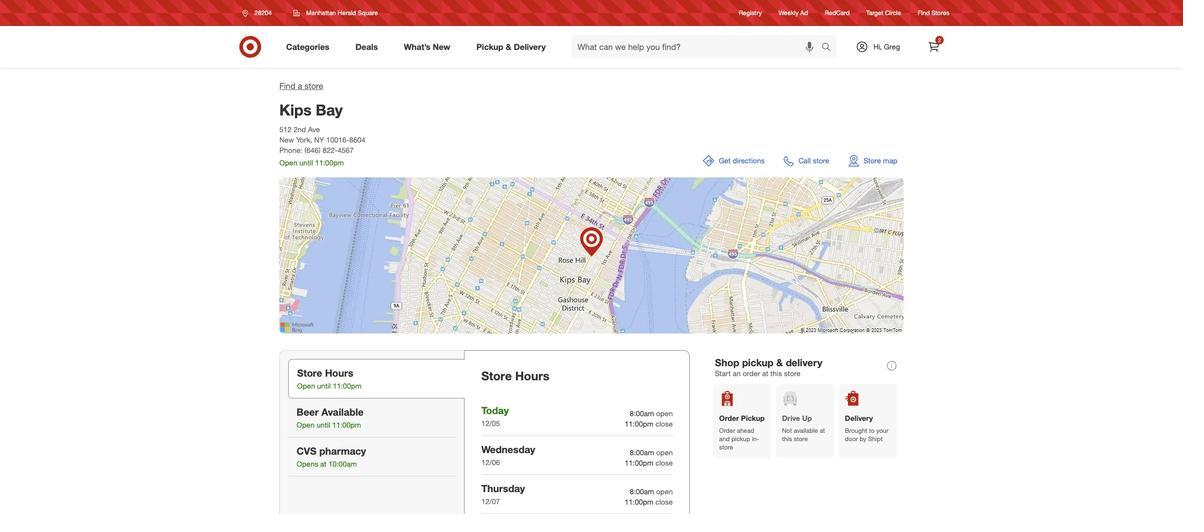 Task type: locate. For each thing, give the bounding box(es) containing it.
0 horizontal spatial &
[[506, 41, 512, 52]]

at right available
[[820, 427, 825, 435]]

store down and
[[719, 443, 733, 451]]

at inside shop pickup & delivery start an order at this store
[[762, 369, 769, 378]]

find left the "stores"
[[918, 9, 930, 17]]

0 vertical spatial open
[[279, 158, 298, 167]]

1 vertical spatial delivery
[[845, 414, 873, 423]]

1 vertical spatial 8:00am open 11:00pm close
[[625, 448, 673, 467]]

store
[[864, 156, 881, 165], [297, 367, 322, 379], [481, 368, 512, 383]]

pickup inside shop pickup & delivery start an order at this store
[[742, 356, 774, 368]]

find inside find stores link
[[918, 9, 930, 17]]

hi, greg
[[874, 42, 900, 51]]

2 vertical spatial until
[[317, 421, 330, 429]]

1 horizontal spatial store
[[481, 368, 512, 383]]

this inside shop pickup & delivery start an order at this store
[[771, 369, 782, 378]]

store left map
[[864, 156, 881, 165]]

1 vertical spatial new
[[279, 135, 294, 144]]

0 vertical spatial open
[[656, 409, 673, 418]]

open inside store hours open until 11:00pm
[[297, 382, 315, 390]]

open up the beer
[[297, 382, 315, 390]]

store inside store hours open until 11:00pm
[[297, 367, 322, 379]]

redcard
[[825, 9, 850, 17]]

& inside shop pickup & delivery start an order at this store
[[776, 356, 783, 368]]

weekly ad
[[779, 9, 808, 17]]

0 vertical spatial close
[[656, 419, 673, 428]]

0 horizontal spatial store
[[297, 367, 322, 379]]

categories link
[[277, 35, 343, 58]]

find a store
[[279, 81, 323, 91]]

available
[[794, 427, 818, 435]]

0 horizontal spatial find
[[279, 81, 295, 91]]

manhattan herald square
[[306, 9, 378, 17]]

1 horizontal spatial &
[[776, 356, 783, 368]]

today 12/05
[[481, 404, 509, 428]]

1 vertical spatial at
[[820, 427, 825, 435]]

What can we help you find? suggestions appear below search field
[[571, 35, 824, 58]]

8:00am
[[630, 409, 654, 418], [630, 448, 654, 457], [630, 487, 654, 496]]

open inside beer available open until 11:00pm
[[297, 421, 315, 429]]

order
[[719, 414, 739, 423], [719, 427, 735, 435]]

2 8:00am open 11:00pm close from the top
[[625, 448, 673, 467]]

1 vertical spatial pickup
[[741, 414, 765, 423]]

pickup & delivery link
[[468, 35, 559, 58]]

1 horizontal spatial pickup
[[741, 414, 765, 423]]

store inside shop pickup & delivery start an order at this store
[[784, 369, 801, 378]]

shipt
[[868, 435, 883, 443]]

a
[[298, 81, 302, 91]]

8:00am open 11:00pm close
[[625, 409, 673, 428], [625, 448, 673, 467], [625, 487, 673, 506]]

2 vertical spatial 8:00am open 11:00pm close
[[625, 487, 673, 506]]

pickup
[[742, 356, 774, 368], [732, 435, 750, 443]]

0 vertical spatial 8:00am open 11:00pm close
[[625, 409, 673, 428]]

door
[[845, 435, 858, 443]]

store for store map
[[864, 156, 881, 165]]

at inside drive up not available at this store
[[820, 427, 825, 435]]

0 vertical spatial at
[[762, 369, 769, 378]]

2 vertical spatial close
[[656, 497, 673, 506]]

at right the opens
[[320, 460, 327, 468]]

this
[[771, 369, 782, 378], [782, 435, 792, 443]]

512
[[279, 125, 292, 134]]

until down the beer
[[317, 421, 330, 429]]

1 horizontal spatial hours
[[515, 368, 550, 383]]

find left a
[[279, 81, 295, 91]]

until inside store hours open until 11:00pm
[[317, 382, 331, 390]]

1 vertical spatial find
[[279, 81, 295, 91]]

manhattan
[[306, 9, 336, 17]]

until for store
[[317, 382, 331, 390]]

available
[[322, 406, 364, 418]]

get
[[719, 156, 731, 165]]

0 vertical spatial pickup
[[742, 356, 774, 368]]

store up the beer
[[297, 367, 322, 379]]

delivery brought to your door by shipt
[[845, 414, 889, 443]]

0 horizontal spatial hours
[[325, 367, 353, 379]]

find stores
[[918, 9, 950, 17]]

close
[[656, 419, 673, 428], [656, 458, 673, 467], [656, 497, 673, 506]]

kips bay
[[279, 100, 343, 119]]

brought
[[845, 427, 868, 435]]

1 horizontal spatial at
[[762, 369, 769, 378]]

kips
[[279, 100, 312, 119]]

this inside drive up not available at this store
[[782, 435, 792, 443]]

your
[[877, 427, 889, 435]]

1 8:00am open 11:00pm close from the top
[[625, 409, 673, 428]]

1 vertical spatial open
[[297, 382, 315, 390]]

circle
[[885, 9, 901, 17]]

this down not
[[782, 435, 792, 443]]

1 close from the top
[[656, 419, 673, 428]]

0 vertical spatial this
[[771, 369, 782, 378]]

find
[[918, 9, 930, 17], [279, 81, 295, 91]]

target circle
[[866, 9, 901, 17]]

new right what's on the top left of page
[[433, 41, 450, 52]]

0 horizontal spatial new
[[279, 135, 294, 144]]

open for today
[[656, 409, 673, 418]]

close for thursday
[[656, 497, 673, 506]]

2 open from the top
[[656, 448, 673, 457]]

kips bay map image
[[279, 177, 904, 334]]

open down the beer
[[297, 421, 315, 429]]

1 8:00am from the top
[[630, 409, 654, 418]]

order pickup order ahead and pickup in- store
[[719, 414, 765, 451]]

find a store link
[[279, 81, 323, 91]]

0 vertical spatial pickup
[[477, 41, 504, 52]]

close for wednesday
[[656, 458, 673, 467]]

1 vertical spatial pickup
[[732, 435, 750, 443]]

0 vertical spatial until
[[300, 158, 313, 167]]

square
[[358, 9, 378, 17]]

1 order from the top
[[719, 414, 739, 423]]

2 vertical spatial open
[[297, 421, 315, 429]]

until down (646)
[[300, 158, 313, 167]]

1 horizontal spatial find
[[918, 9, 930, 17]]

ad
[[801, 9, 808, 17]]

opens
[[297, 460, 318, 468]]

store up today
[[481, 368, 512, 383]]

call store button
[[777, 148, 836, 173]]

hours for store hours
[[515, 368, 550, 383]]

store down available
[[794, 435, 808, 443]]

manhattan herald square button
[[287, 4, 385, 22]]

2 vertical spatial at
[[320, 460, 327, 468]]

hours
[[325, 367, 353, 379], [515, 368, 550, 383]]

pickup
[[477, 41, 504, 52], [741, 414, 765, 423]]

until inside beer available open until 11:00pm
[[317, 421, 330, 429]]

1 vertical spatial close
[[656, 458, 673, 467]]

2 vertical spatial 8:00am
[[630, 487, 654, 496]]

3 close from the top
[[656, 497, 673, 506]]

1 vertical spatial this
[[782, 435, 792, 443]]

0 horizontal spatial at
[[320, 460, 327, 468]]

order up and
[[719, 427, 735, 435]]

2 8:00am from the top
[[630, 448, 654, 457]]

&
[[506, 41, 512, 52], [776, 356, 783, 368]]

store for store hours
[[481, 368, 512, 383]]

1 vertical spatial 8:00am
[[630, 448, 654, 457]]

1 horizontal spatial new
[[433, 41, 450, 52]]

order
[[743, 369, 760, 378]]

this right order
[[771, 369, 782, 378]]

2 close from the top
[[656, 458, 673, 467]]

pickup down the ahead at bottom
[[732, 435, 750, 443]]

store right call on the right top
[[813, 156, 830, 165]]

0 vertical spatial order
[[719, 414, 739, 423]]

store inside button
[[864, 156, 881, 165]]

store down delivery at the bottom right of page
[[784, 369, 801, 378]]

an
[[733, 369, 741, 378]]

(646)
[[305, 146, 321, 155]]

3 open from the top
[[656, 487, 673, 496]]

2 vertical spatial open
[[656, 487, 673, 496]]

2 horizontal spatial store
[[864, 156, 881, 165]]

until up the beer
[[317, 382, 331, 390]]

28204 button
[[236, 4, 283, 22]]

1 vertical spatial open
[[656, 448, 673, 457]]

thursday 12/07
[[481, 482, 525, 506]]

1 vertical spatial until
[[317, 382, 331, 390]]

0 vertical spatial find
[[918, 9, 930, 17]]

hours inside store hours open until 11:00pm
[[325, 367, 353, 379]]

10016-
[[326, 135, 349, 144]]

order up the ahead at bottom
[[719, 414, 739, 423]]

1 vertical spatial order
[[719, 427, 735, 435]]

registry
[[739, 9, 762, 17]]

0 vertical spatial new
[[433, 41, 450, 52]]

store
[[305, 81, 323, 91], [813, 156, 830, 165], [784, 369, 801, 378], [794, 435, 808, 443], [719, 443, 733, 451]]

0 vertical spatial delivery
[[514, 41, 546, 52]]

open down phone: at the top left
[[279, 158, 298, 167]]

1 vertical spatial &
[[776, 356, 783, 368]]

at right order
[[762, 369, 769, 378]]

open for store hours
[[297, 382, 315, 390]]

0 vertical spatial 8:00am
[[630, 409, 654, 418]]

open
[[279, 158, 298, 167], [297, 382, 315, 390], [297, 421, 315, 429]]

3 8:00am from the top
[[630, 487, 654, 496]]

open for wednesday
[[656, 448, 673, 457]]

target
[[866, 9, 884, 17]]

12/07
[[481, 497, 500, 506]]

open
[[656, 409, 673, 418], [656, 448, 673, 457], [656, 487, 673, 496]]

1 horizontal spatial delivery
[[845, 414, 873, 423]]

delivery
[[786, 356, 823, 368]]

11:00pm
[[315, 158, 344, 167], [333, 382, 362, 390], [625, 419, 654, 428], [332, 421, 361, 429], [625, 458, 654, 467], [625, 497, 654, 506]]

3 8:00am open 11:00pm close from the top
[[625, 487, 673, 506]]

start
[[715, 369, 731, 378]]

new
[[433, 41, 450, 52], [279, 135, 294, 144]]

pickup up order
[[742, 356, 774, 368]]

store inside the order pickup order ahead and pickup in- store
[[719, 443, 733, 451]]

8:00am for wednesday
[[630, 448, 654, 457]]

1 open from the top
[[656, 409, 673, 418]]

2 horizontal spatial at
[[820, 427, 825, 435]]

2nd
[[294, 125, 306, 134]]

search
[[817, 42, 842, 53]]

new down 512
[[279, 135, 294, 144]]



Task type: describe. For each thing, give the bounding box(es) containing it.
stores
[[932, 9, 950, 17]]

2
[[938, 37, 941, 43]]

deals
[[356, 41, 378, 52]]

to
[[869, 427, 875, 435]]

york,
[[296, 135, 312, 144]]

cvs pharmacy opens at 10:00am
[[297, 445, 366, 468]]

map
[[883, 156, 898, 165]]

call
[[799, 156, 811, 165]]

herald
[[338, 9, 356, 17]]

store hours
[[481, 368, 550, 383]]

pickup inside the order pickup order ahead and pickup in- store
[[732, 435, 750, 443]]

8:00am open 11:00pm close for today
[[625, 409, 673, 428]]

what's new link
[[395, 35, 463, 58]]

store inside drive up not available at this store
[[794, 435, 808, 443]]

phone:
[[279, 146, 302, 155]]

categories
[[286, 41, 330, 52]]

28204
[[254, 9, 272, 17]]

delivery inside delivery brought to your door by shipt
[[845, 414, 873, 423]]

8604
[[349, 135, 366, 144]]

0 vertical spatial &
[[506, 41, 512, 52]]

pickup inside the order pickup order ahead and pickup in- store
[[741, 414, 765, 423]]

beer
[[297, 406, 319, 418]]

drive
[[782, 414, 800, 423]]

11:00pm inside beer available open until 11:00pm
[[332, 421, 361, 429]]

ave
[[308, 125, 320, 134]]

store map button
[[842, 148, 904, 173]]

open for beer available
[[297, 421, 315, 429]]

11:00pm inside store hours open until 11:00pm
[[333, 382, 362, 390]]

up
[[802, 414, 812, 423]]

store inside "button"
[[813, 156, 830, 165]]

in-
[[752, 435, 759, 443]]

12/05
[[481, 419, 500, 428]]

8:00am for thursday
[[630, 487, 654, 496]]

4567
[[338, 146, 354, 155]]

search button
[[817, 35, 842, 60]]

ny
[[314, 135, 324, 144]]

open for thursday
[[656, 487, 673, 496]]

and
[[719, 435, 730, 443]]

today
[[481, 404, 509, 416]]

ahead
[[737, 427, 754, 435]]

wednesday 12/06
[[481, 443, 535, 467]]

weekly ad link
[[779, 9, 808, 17]]

pickup & delivery
[[477, 41, 546, 52]]

2 link
[[923, 35, 946, 58]]

weekly
[[779, 9, 799, 17]]

find for find stores
[[918, 9, 930, 17]]

store map
[[864, 156, 898, 165]]

until inside 512 2nd ave new york, ny 10016-8604 phone: (646) 822-4567 open until 11:00pm
[[300, 158, 313, 167]]

512 2nd ave new york, ny 10016-8604 phone: (646) 822-4567 open until 11:00pm
[[279, 125, 366, 167]]

open inside 512 2nd ave new york, ny 10016-8604 phone: (646) 822-4567 open until 11:00pm
[[279, 158, 298, 167]]

store for store hours open until 11:00pm
[[297, 367, 322, 379]]

hi,
[[874, 42, 882, 51]]

what's
[[404, 41, 431, 52]]

target circle link
[[866, 9, 901, 17]]

12/06
[[481, 458, 500, 467]]

deals link
[[347, 35, 391, 58]]

store right a
[[305, 81, 323, 91]]

2 order from the top
[[719, 427, 735, 435]]

0 horizontal spatial delivery
[[514, 41, 546, 52]]

not
[[782, 427, 792, 435]]

8:00am open 11:00pm close for thursday
[[625, 487, 673, 506]]

get directions
[[719, 156, 765, 165]]

822-
[[323, 146, 338, 155]]

new inside 512 2nd ave new york, ny 10016-8604 phone: (646) 822-4567 open until 11:00pm
[[279, 135, 294, 144]]

pharmacy
[[319, 445, 366, 457]]

find stores link
[[918, 9, 950, 17]]

hours for store hours open until 11:00pm
[[325, 367, 353, 379]]

what's new
[[404, 41, 450, 52]]

redcard link
[[825, 9, 850, 17]]

cvs
[[297, 445, 317, 457]]

greg
[[884, 42, 900, 51]]

find for find a store
[[279, 81, 295, 91]]

10:00am
[[329, 460, 357, 468]]

8:00am open 11:00pm close for wednesday
[[625, 448, 673, 467]]

registry link
[[739, 9, 762, 17]]

11:00pm inside 512 2nd ave new york, ny 10016-8604 phone: (646) 822-4567 open until 11:00pm
[[315, 158, 344, 167]]

shop pickup & delivery start an order at this store
[[715, 356, 823, 378]]

drive up not available at this store
[[782, 414, 825, 443]]

by
[[860, 435, 867, 443]]

until for beer
[[317, 421, 330, 429]]

beer available open until 11:00pm
[[297, 406, 364, 429]]

directions
[[733, 156, 765, 165]]

thursday
[[481, 482, 525, 494]]

at inside cvs pharmacy opens at 10:00am
[[320, 460, 327, 468]]

wednesday
[[481, 443, 535, 455]]

get directions link
[[696, 148, 771, 173]]

8:00am for today
[[630, 409, 654, 418]]

store hours open until 11:00pm
[[297, 367, 362, 390]]

close for today
[[656, 419, 673, 428]]

bay
[[316, 100, 343, 119]]

0 horizontal spatial pickup
[[477, 41, 504, 52]]

call store
[[799, 156, 830, 165]]

store capabilities with hours, vertical tabs tab list
[[279, 350, 465, 514]]



Task type: vqa. For each thing, say whether or not it's contained in the screenshot.
results to the right
no



